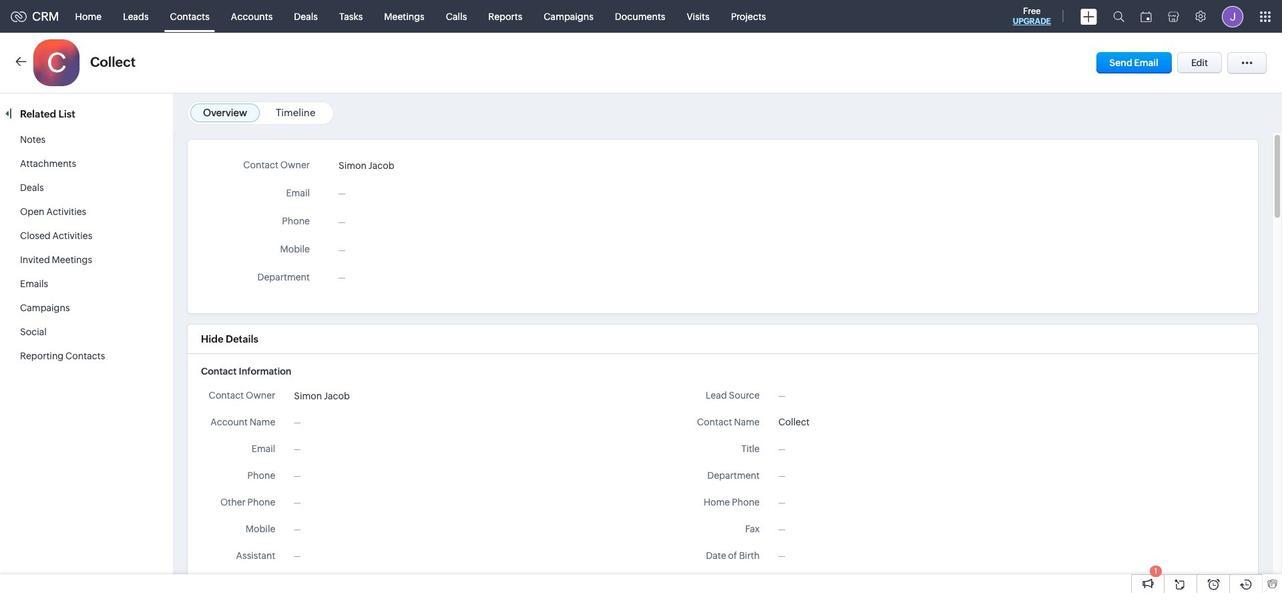 Task type: locate. For each thing, give the bounding box(es) containing it.
search element
[[1105, 0, 1133, 33]]

create menu element
[[1073, 0, 1105, 32]]



Task type: describe. For each thing, give the bounding box(es) containing it.
calendar image
[[1141, 11, 1152, 22]]

logo image
[[11, 11, 27, 22]]

profile image
[[1222, 6, 1244, 27]]

create menu image
[[1081, 8, 1097, 24]]

profile element
[[1214, 0, 1252, 32]]

search image
[[1113, 11, 1125, 22]]



Task type: vqa. For each thing, say whether or not it's contained in the screenshot.
ALL related to All Modules
no



